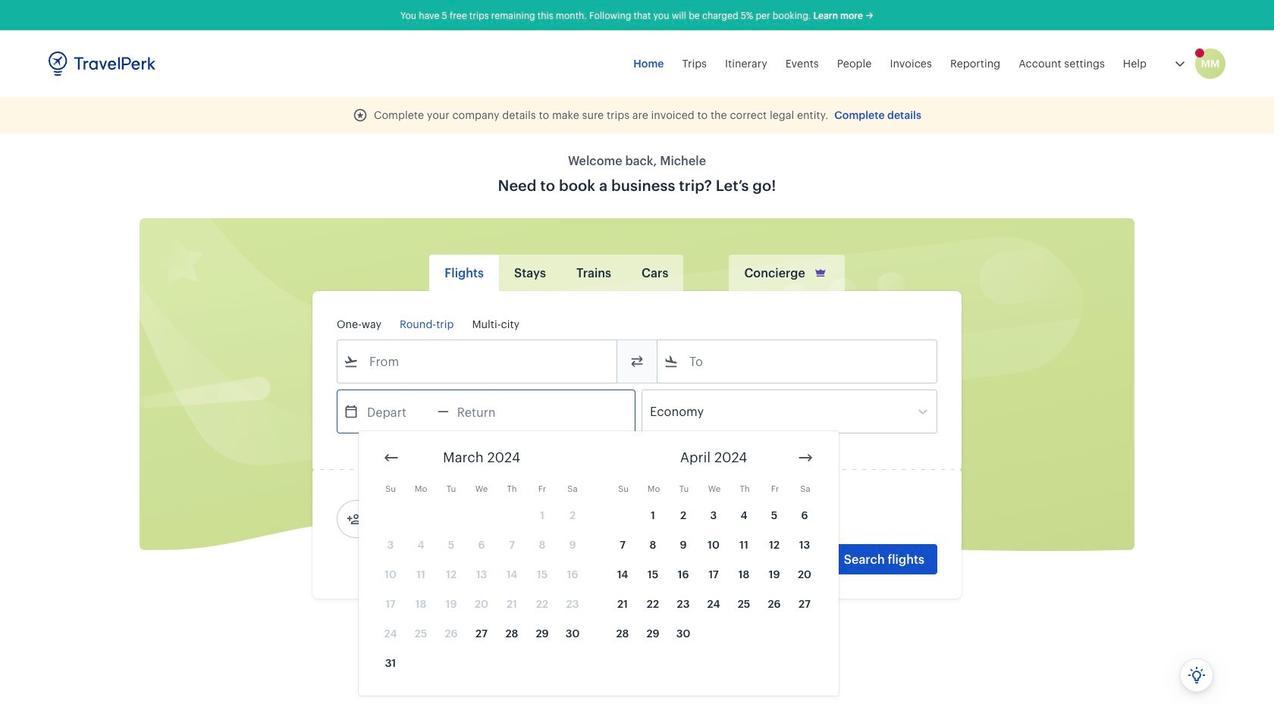 Task type: vqa. For each thing, say whether or not it's contained in the screenshot.
1st Southwest Airlines icon
no



Task type: locate. For each thing, give the bounding box(es) containing it.
move forward to switch to the next month. image
[[797, 449, 815, 467]]

From search field
[[359, 350, 597, 374]]

move backward to switch to the previous month. image
[[382, 449, 401, 467]]

Add first traveler search field
[[362, 507, 520, 532]]



Task type: describe. For each thing, give the bounding box(es) containing it.
To search field
[[679, 350, 917, 374]]

Depart text field
[[359, 391, 438, 433]]

Return text field
[[449, 391, 528, 433]]

calendar application
[[359, 432, 1274, 696]]



